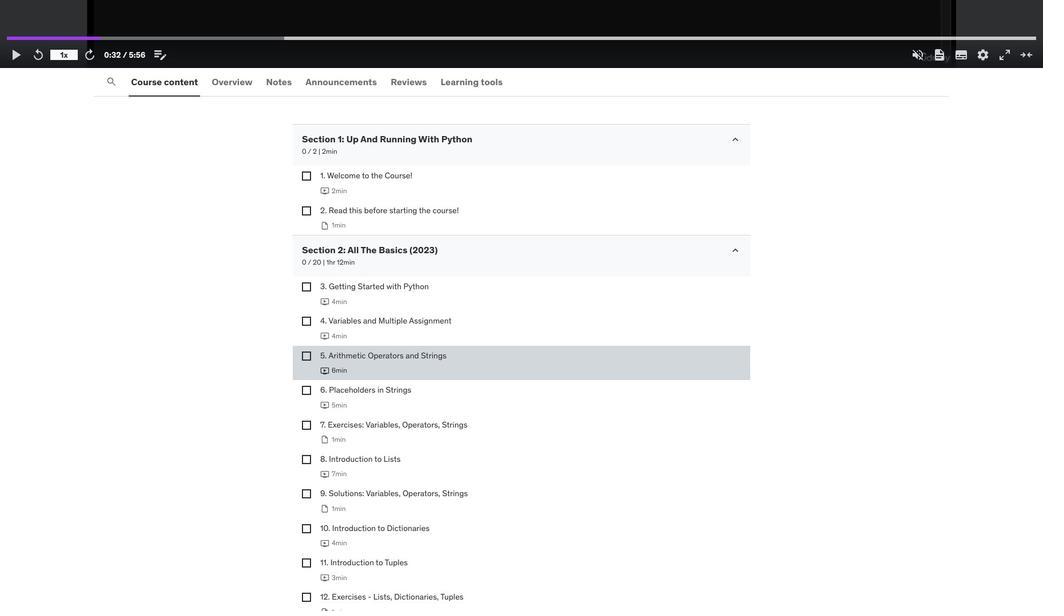 Task type: vqa. For each thing, say whether or not it's contained in the screenshot.
the 4min
yes



Task type: describe. For each thing, give the bounding box(es) containing it.
(2023)
[[410, 244, 438, 256]]

to for the
[[362, 171, 369, 181]]

section 2: all the basics (2023) button
[[302, 244, 438, 256]]

7min
[[332, 470, 347, 478]]

7.
[[320, 419, 326, 430]]

before
[[364, 205, 387, 215]]

announcements button
[[303, 68, 379, 96]]

assignment
[[409, 316, 452, 326]]

1. welcome to the course!
[[320, 171, 412, 181]]

10. introduction to dictionaries
[[320, 523, 430, 533]]

subtitles image
[[954, 48, 968, 62]]

started
[[358, 281, 384, 292]]

2min inside section 1: up and running with python 0 / 2 | 2min
[[322, 147, 337, 156]]

overview
[[212, 76, 252, 87]]

11.
[[320, 558, 328, 568]]

xsmall image for 5. arithmetic operators and strings
[[302, 352, 311, 361]]

0 vertical spatial the
[[371, 171, 383, 181]]

20
[[313, 258, 321, 267]]

reviews button
[[388, 68, 429, 96]]

start exercises: variables, operators, strings image
[[320, 435, 329, 445]]

introduction for 11.
[[330, 558, 374, 568]]

xsmall image for 6. placeholders in strings
[[302, 386, 311, 395]]

notes button
[[264, 68, 294, 96]]

1:
[[338, 133, 344, 145]]

play variables and multiple assignment image
[[320, 332, 329, 341]]

add note image
[[153, 48, 167, 62]]

play introduction to dictionaries image
[[320, 539, 329, 548]]

2. read this before starting the course!
[[320, 205, 459, 215]]

placeholders
[[329, 385, 375, 395]]

1 horizontal spatial and
[[406, 350, 419, 361]]

course
[[131, 76, 162, 87]]

python inside section 1: up and running with python 0 / 2 | 2min
[[441, 133, 472, 145]]

0:32
[[104, 50, 121, 60]]

reviews
[[391, 76, 427, 87]]

getting
[[329, 281, 356, 292]]

variables, for exercises:
[[366, 419, 400, 430]]

play introduction to lists image
[[320, 470, 329, 479]]

course!
[[433, 205, 459, 215]]

3. getting started with python
[[320, 281, 429, 292]]

8.
[[320, 454, 327, 464]]

5. arithmetic operators and strings
[[320, 350, 447, 361]]

section for section 2: all the basics (2023)
[[302, 244, 336, 256]]

9.
[[320, 489, 327, 499]]

1min for solutions:
[[332, 504, 346, 513]]

1x button
[[50, 45, 78, 65]]

search image
[[106, 76, 117, 88]]

learning
[[441, 76, 479, 87]]

progress bar slider
[[7, 32, 1036, 45]]

0:32 / 5:56
[[104, 50, 145, 60]]

exercises
[[332, 592, 366, 602]]

to for lists
[[374, 454, 382, 464]]

/ inside section 2: all the basics (2023) 0 / 20 | 1hr 12min
[[308, 258, 311, 267]]

| inside section 1: up and running with python 0 / 2 | 2min
[[319, 147, 320, 156]]

7. exercises: variables, operators, strings
[[320, 419, 468, 430]]

0 vertical spatial tuples
[[385, 558, 408, 568]]

with
[[386, 281, 402, 292]]

10.
[[320, 523, 330, 533]]

8. introduction to lists
[[320, 454, 401, 464]]

welcome
[[327, 171, 360, 181]]

exercises:
[[328, 419, 364, 430]]

basics
[[379, 244, 407, 256]]

1 vertical spatial tuples
[[441, 592, 464, 602]]

running
[[380, 133, 417, 145]]

lists,
[[373, 592, 392, 602]]

section 1: up and running with python button
[[302, 133, 472, 145]]

arithmetic
[[329, 350, 366, 361]]

xsmall image for 2. read this before starting the course!
[[302, 206, 311, 215]]

4min for introduction
[[332, 539, 347, 547]]

lists
[[384, 454, 401, 464]]

xsmall image for 9. solutions: variables, operators, strings
[[302, 490, 311, 499]]

12min
[[337, 258, 355, 267]]

4min for variables
[[332, 332, 347, 340]]

small image
[[730, 245, 741, 256]]

3min
[[332, 573, 347, 582]]

9. solutions: variables, operators, strings
[[320, 489, 468, 499]]

0 inside section 2: all the basics (2023) 0 / 20 | 1hr 12min
[[302, 258, 306, 267]]

start solutions: variables, operators, strings image
[[320, 505, 329, 514]]

xsmall image for 3. getting started with python
[[302, 282, 311, 292]]

start exercises - lists, dictionaries, tuples image
[[320, 608, 329, 611]]

6. placeholders in strings
[[320, 385, 411, 395]]

in
[[377, 385, 384, 395]]

5min
[[332, 401, 347, 409]]



Task type: locate. For each thing, give the bounding box(es) containing it.
1min right start solutions: variables, operators, strings icon
[[332, 504, 346, 513]]

1 horizontal spatial |
[[323, 258, 325, 267]]

xsmall image for 1. welcome to the course!
[[302, 172, 311, 181]]

play image
[[10, 48, 23, 62]]

12.
[[320, 592, 330, 602]]

xsmall image left 3. in the left top of the page
[[302, 282, 311, 292]]

introduction for 8.
[[329, 454, 373, 464]]

2
[[313, 147, 317, 156]]

2.
[[320, 205, 327, 215]]

0 vertical spatial 1min
[[332, 221, 346, 229]]

solutions:
[[329, 489, 364, 499]]

1 vertical spatial /
[[308, 147, 311, 156]]

4. variables and multiple assignment
[[320, 316, 452, 326]]

learning tools button
[[438, 68, 505, 96]]

4 xsmall image from the top
[[302, 455, 311, 464]]

1min for read
[[332, 221, 346, 229]]

1min right start read this before starting the course! image at the top left
[[332, 221, 346, 229]]

small image
[[730, 134, 741, 145]]

tuples right dictionaries,
[[441, 592, 464, 602]]

xsmall image left 5.
[[302, 352, 311, 361]]

2 section from the top
[[302, 244, 336, 256]]

exit expanded view image
[[1020, 48, 1033, 62]]

1 vertical spatial 2min
[[332, 186, 347, 195]]

2 4min from the top
[[332, 332, 347, 340]]

4min right play getting started with python image
[[332, 297, 347, 306]]

play welcome to the course! image
[[320, 187, 329, 196]]

rewind 5 seconds image
[[31, 48, 45, 62]]

to left lists
[[374, 454, 382, 464]]

0 vertical spatial variables,
[[366, 419, 400, 430]]

content
[[164, 76, 198, 87]]

2min right 2
[[322, 147, 337, 156]]

/ left 5:56
[[123, 50, 127, 60]]

xsmall image left the 7.
[[302, 421, 311, 430]]

variables
[[329, 316, 361, 326]]

1 vertical spatial the
[[419, 205, 431, 215]]

the
[[371, 171, 383, 181], [419, 205, 431, 215]]

course content
[[131, 76, 198, 87]]

operators, for 9. solutions: variables, operators, strings
[[403, 489, 440, 499]]

section up 20
[[302, 244, 336, 256]]

| right 2
[[319, 147, 320, 156]]

and right operators
[[406, 350, 419, 361]]

start read this before starting the course! image
[[320, 221, 329, 230]]

introduction up 7min
[[329, 454, 373, 464]]

xsmall image
[[302, 282, 311, 292], [302, 317, 311, 326], [302, 352, 311, 361], [302, 455, 311, 464], [302, 490, 311, 499], [302, 524, 311, 533]]

section inside section 2: all the basics (2023) 0 / 20 | 1hr 12min
[[302, 244, 336, 256]]

xsmall image left 1.
[[302, 172, 311, 181]]

xsmall image
[[302, 172, 311, 181], [302, 206, 311, 215], [302, 386, 311, 395], [302, 421, 311, 430], [302, 559, 311, 568], [302, 593, 311, 602]]

xsmall image left 2. at left top
[[302, 206, 311, 215]]

4min right play introduction to dictionaries icon
[[332, 539, 347, 547]]

5.
[[320, 350, 327, 361]]

dictionaries
[[387, 523, 430, 533]]

section
[[302, 133, 336, 145], [302, 244, 336, 256]]

| right 20
[[323, 258, 325, 267]]

settings image
[[976, 48, 990, 62]]

course content button
[[129, 68, 200, 96]]

xsmall image for 10. introduction to dictionaries
[[302, 524, 311, 533]]

1 vertical spatial 4min
[[332, 332, 347, 340]]

variables, for solutions:
[[366, 489, 401, 499]]

operators
[[368, 350, 404, 361]]

introduction right the 10.
[[332, 523, 376, 533]]

2 vertical spatial introduction
[[330, 558, 374, 568]]

5 xsmall image from the top
[[302, 559, 311, 568]]

1 4min from the top
[[332, 297, 347, 306]]

xsmall image for 7. exercises: variables, operators, strings
[[302, 421, 311, 430]]

overview button
[[209, 68, 255, 96]]

1 vertical spatial introduction
[[332, 523, 376, 533]]

section up 2
[[302, 133, 336, 145]]

2 operators, from the top
[[403, 489, 440, 499]]

6 xsmall image from the top
[[302, 593, 311, 602]]

0 horizontal spatial tuples
[[385, 558, 408, 568]]

4 xsmall image from the top
[[302, 421, 311, 430]]

read
[[329, 205, 347, 215]]

2 xsmall image from the top
[[302, 206, 311, 215]]

and left multiple
[[363, 316, 377, 326]]

0 vertical spatial 0
[[302, 147, 306, 156]]

play introduction to tuples image
[[320, 574, 329, 583]]

section inside section 1: up and running with python 0 / 2 | 2min
[[302, 133, 336, 145]]

unmute image
[[911, 48, 925, 62]]

| inside section 2: all the basics (2023) 0 / 20 | 1hr 12min
[[323, 258, 325, 267]]

introduction for 10.
[[332, 523, 376, 533]]

1min for exercises:
[[332, 435, 346, 444]]

2:
[[338, 244, 346, 256]]

dictionaries,
[[394, 592, 439, 602]]

1 vertical spatial python
[[403, 281, 429, 292]]

0 inside section 1: up and running with python 0 / 2 | 2min
[[302, 147, 306, 156]]

4.
[[320, 316, 327, 326]]

4min
[[332, 297, 347, 306], [332, 332, 347, 340], [332, 539, 347, 547]]

2min
[[322, 147, 337, 156], [332, 186, 347, 195]]

introduction
[[329, 454, 373, 464], [332, 523, 376, 533], [330, 558, 374, 568]]

xsmall image left the 10.
[[302, 524, 311, 533]]

1 vertical spatial 0
[[302, 258, 306, 267]]

4min right play variables and multiple assignment icon
[[332, 332, 347, 340]]

play placeholders in strings image
[[320, 401, 329, 410]]

|
[[319, 147, 320, 156], [323, 258, 325, 267]]

xsmall image for 4. variables and multiple assignment
[[302, 317, 311, 326]]

notes
[[266, 76, 292, 87]]

-
[[368, 592, 371, 602]]

introduction up 3min
[[330, 558, 374, 568]]

xsmall image for 11. introduction to tuples
[[302, 559, 311, 568]]

fullscreen image
[[998, 48, 1012, 62]]

5:56
[[129, 50, 145, 60]]

0 vertical spatial 2min
[[322, 147, 337, 156]]

/ inside section 1: up and running with python 0 / 2 | 2min
[[308, 147, 311, 156]]

0 left 2
[[302, 147, 306, 156]]

3 1min from the top
[[332, 504, 346, 513]]

to for tuples
[[376, 558, 383, 568]]

to left the dictionaries
[[378, 523, 385, 533]]

0 vertical spatial 4min
[[332, 297, 347, 306]]

up
[[346, 133, 359, 145]]

xsmall image left 9. at the left bottom of page
[[302, 490, 311, 499]]

/ left 2
[[308, 147, 311, 156]]

the left 'course!'
[[419, 205, 431, 215]]

section for section 1: up and running with python
[[302, 133, 336, 145]]

0 horizontal spatial python
[[403, 281, 429, 292]]

4min for getting
[[332, 297, 347, 306]]

2 1min from the top
[[332, 435, 346, 444]]

operators,
[[402, 419, 440, 430], [403, 489, 440, 499]]

tools
[[481, 76, 503, 87]]

1 operators, from the top
[[402, 419, 440, 430]]

all
[[348, 244, 359, 256]]

to up lists,
[[376, 558, 383, 568]]

/
[[123, 50, 127, 60], [308, 147, 311, 156], [308, 258, 311, 267]]

3 xsmall image from the top
[[302, 352, 311, 361]]

the
[[361, 244, 377, 256]]

1 vertical spatial variables,
[[366, 489, 401, 499]]

starting
[[389, 205, 417, 215]]

0 vertical spatial section
[[302, 133, 336, 145]]

xsmall image left 8.
[[302, 455, 311, 464]]

2 0 from the top
[[302, 258, 306, 267]]

1 section from the top
[[302, 133, 336, 145]]

1 xsmall image from the top
[[302, 282, 311, 292]]

/ left 20
[[308, 258, 311, 267]]

3.
[[320, 281, 327, 292]]

strings for 5. arithmetic operators and strings
[[421, 350, 447, 361]]

python
[[441, 133, 472, 145], [403, 281, 429, 292]]

0 left 20
[[302, 258, 306, 267]]

2 vertical spatial /
[[308, 258, 311, 267]]

6 xsmall image from the top
[[302, 524, 311, 533]]

xsmall image left 12.
[[302, 593, 311, 602]]

1min
[[332, 221, 346, 229], [332, 435, 346, 444], [332, 504, 346, 513]]

1 vertical spatial operators,
[[403, 489, 440, 499]]

0 horizontal spatial and
[[363, 316, 377, 326]]

and
[[360, 133, 378, 145]]

1 0 from the top
[[302, 147, 306, 156]]

1 vertical spatial section
[[302, 244, 336, 256]]

1 horizontal spatial python
[[441, 133, 472, 145]]

play arithmetic operators and strings image
[[320, 366, 329, 376]]

11. introduction to tuples
[[320, 558, 408, 568]]

xsmall image for 12. exercises - lists, dictionaries, tuples
[[302, 593, 311, 602]]

1x
[[60, 50, 68, 60]]

1 vertical spatial |
[[323, 258, 325, 267]]

forward 5 seconds image
[[83, 48, 97, 62]]

variables, down in
[[366, 419, 400, 430]]

variables, up 10. introduction to dictionaries
[[366, 489, 401, 499]]

1.
[[320, 171, 325, 181]]

0 vertical spatial operators,
[[402, 419, 440, 430]]

the left course!
[[371, 171, 383, 181]]

tuples up the 12. exercises - lists, dictionaries, tuples
[[385, 558, 408, 568]]

3 4min from the top
[[332, 539, 347, 547]]

12. exercises - lists, dictionaries, tuples
[[320, 592, 464, 602]]

operators, for 7. exercises: variables, operators, strings
[[402, 419, 440, 430]]

learning tools
[[441, 76, 503, 87]]

6min
[[332, 366, 347, 375]]

6.
[[320, 385, 327, 395]]

0 horizontal spatial the
[[371, 171, 383, 181]]

strings for 9. solutions: variables, operators, strings
[[442, 489, 468, 499]]

2 vertical spatial 1min
[[332, 504, 346, 513]]

transcript in sidebar region image
[[933, 48, 946, 62]]

1min right start exercises: variables, operators, strings icon
[[332, 435, 346, 444]]

0 vertical spatial /
[[123, 50, 127, 60]]

0 vertical spatial and
[[363, 316, 377, 326]]

with
[[418, 133, 439, 145]]

2 vertical spatial 4min
[[332, 539, 347, 547]]

variables,
[[366, 419, 400, 430], [366, 489, 401, 499]]

play getting started with python image
[[320, 297, 329, 306]]

3 xsmall image from the top
[[302, 386, 311, 395]]

xsmall image left 4.
[[302, 317, 311, 326]]

section 2: all the basics (2023) 0 / 20 | 1hr 12min
[[302, 244, 438, 267]]

xsmall image for 8. introduction to lists
[[302, 455, 311, 464]]

this
[[349, 205, 362, 215]]

announcements
[[306, 76, 377, 87]]

1 vertical spatial 1min
[[332, 435, 346, 444]]

strings for 7. exercises: variables, operators, strings
[[442, 419, 468, 430]]

to right welcome
[[362, 171, 369, 181]]

1 vertical spatial and
[[406, 350, 419, 361]]

to for dictionaries
[[378, 523, 385, 533]]

strings
[[421, 350, 447, 361], [386, 385, 411, 395], [442, 419, 468, 430], [442, 489, 468, 499]]

1hr
[[326, 258, 335, 267]]

xsmall image left 6.
[[302, 386, 311, 395]]

multiple
[[378, 316, 407, 326]]

2min right "play welcome to the course!" icon
[[332, 186, 347, 195]]

tuples
[[385, 558, 408, 568], [441, 592, 464, 602]]

0 vertical spatial python
[[441, 133, 472, 145]]

to
[[362, 171, 369, 181], [374, 454, 382, 464], [378, 523, 385, 533], [376, 558, 383, 568]]

1 horizontal spatial tuples
[[441, 592, 464, 602]]

xsmall image left 11.
[[302, 559, 311, 568]]

5 xsmall image from the top
[[302, 490, 311, 499]]

0 horizontal spatial |
[[319, 147, 320, 156]]

2 xsmall image from the top
[[302, 317, 311, 326]]

1 horizontal spatial the
[[419, 205, 431, 215]]

1 1min from the top
[[332, 221, 346, 229]]

1 xsmall image from the top
[[302, 172, 311, 181]]

section 1: up and running with python 0 / 2 | 2min
[[302, 133, 472, 156]]

0 vertical spatial introduction
[[329, 454, 373, 464]]

course!
[[385, 171, 412, 181]]

0 vertical spatial |
[[319, 147, 320, 156]]



